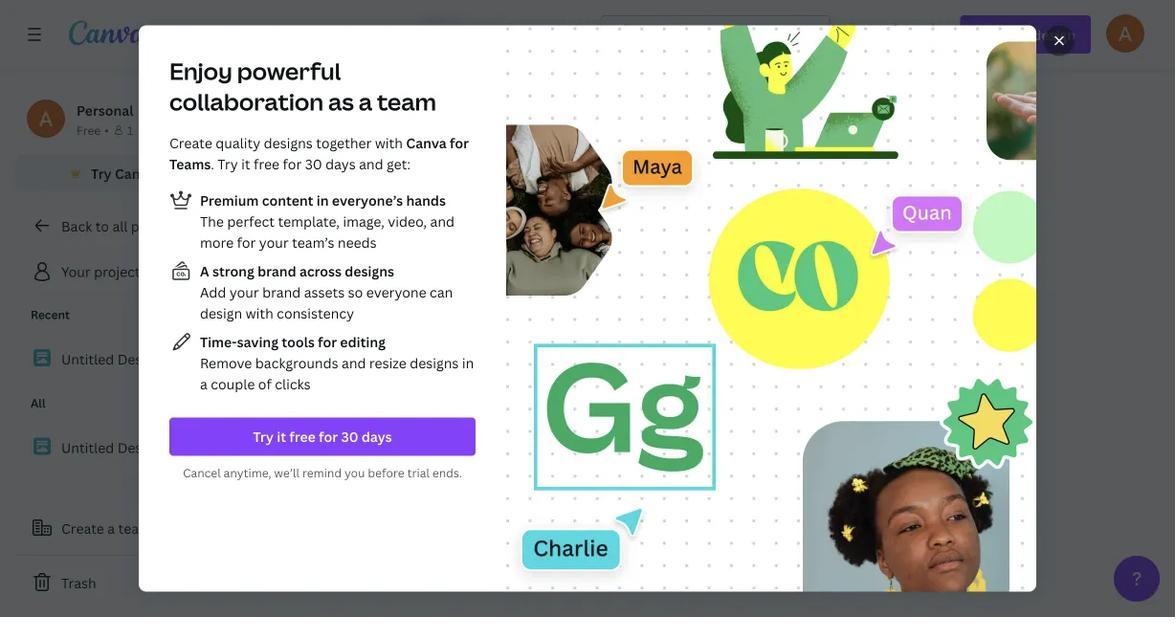 Task type: locate. For each thing, give the bounding box(es) containing it.
0 horizontal spatial canva
[[115, 164, 155, 182]]

try it free for 30 days
[[253, 428, 392, 446]]

strong
[[213, 262, 255, 281]]

1 horizontal spatial it
[[277, 428, 286, 446]]

premium content in everyone's hands the perfect template, image, video, and more for your team's needs
[[200, 192, 455, 252]]

back to all projects
[[61, 217, 184, 235]]

0 horizontal spatial team
[[118, 519, 151, 538]]

and
[[486, 128, 510, 146], [359, 155, 384, 173], [430, 213, 455, 231], [342, 354, 366, 373]]

designs right resize
[[410, 354, 459, 373]]

1 vertical spatial free
[[290, 428, 316, 446]]

0 vertical spatial 30
[[305, 155, 322, 173]]

a up trash link
[[108, 519, 115, 538]]

2 horizontal spatial a
[[359, 86, 373, 117]]

1 vertical spatial design
[[118, 350, 161, 368]]

plans and pricing
[[447, 128, 558, 146]]

1 vertical spatial untitled design
[[61, 439, 161, 457]]

and down editing in the left of the page
[[342, 354, 366, 373]]

designs down the "starred"
[[345, 262, 394, 281]]

1 vertical spatial team
[[118, 519, 151, 538]]

0 vertical spatial in
[[317, 192, 329, 210]]

for up cancel anytime, we'll remind you before trial ends. at the bottom left
[[319, 428, 338, 446]]

None search field
[[601, 15, 831, 54]]

list containing premium content in everyone's hands
[[169, 189, 476, 395]]

0 vertical spatial untitled
[[264, 77, 318, 95]]

1 horizontal spatial days
[[362, 428, 392, 446]]

untitled design button
[[264, 75, 366, 99]]

0 horizontal spatial designs
[[264, 134, 313, 152]]

clicks
[[275, 375, 311, 394]]

1 horizontal spatial 30
[[341, 428, 359, 446]]

and right plans
[[486, 128, 510, 146]]

a left couple
[[200, 375, 208, 394]]

0 horizontal spatial try
[[91, 164, 112, 182]]

team up trash link
[[118, 519, 151, 538]]

starred
[[337, 243, 386, 261]]

free up "we'll"
[[290, 428, 316, 446]]

try it free for 30 days button
[[169, 418, 476, 456]]

your projects link
[[15, 253, 249, 291]]

projects inside your projects 'link'
[[94, 263, 147, 281]]

1 vertical spatial designs
[[345, 262, 394, 281]]

in right resize
[[462, 354, 474, 373]]

2 horizontal spatial try
[[253, 428, 274, 446]]

1 vertical spatial days
[[362, 428, 392, 446]]

and inside premium content in everyone's hands the perfect template, image, video, and more for your team's needs
[[430, 213, 455, 231]]

0 horizontal spatial free
[[254, 155, 280, 173]]

a inside 'time-saving tools for editing remove backgrounds and resize designs in a couple of clicks'
[[200, 375, 208, 394]]

with
[[375, 134, 403, 152], [246, 305, 274, 323]]

and left get:
[[359, 155, 384, 173]]

and inside plans and pricing button
[[486, 128, 510, 146]]

untitled design up the create a team
[[61, 439, 161, 457]]

with up get:
[[375, 134, 403, 152]]

1 horizontal spatial a
[[200, 375, 208, 394]]

saving
[[237, 333, 279, 351]]

0 horizontal spatial in
[[317, 192, 329, 210]]

2 vertical spatial designs
[[410, 354, 459, 373]]

untitled down the recent
[[61, 350, 114, 368]]

2 vertical spatial untitled
[[61, 439, 114, 457]]

free inside 'button'
[[290, 428, 316, 446]]

back to all projects link
[[15, 207, 249, 245]]

0 vertical spatial your
[[259, 234, 289, 252]]

resize
[[370, 354, 407, 373]]

create inside button
[[61, 519, 104, 538]]

content
[[262, 192, 314, 210]]

pro
[[159, 164, 181, 182]]

0 horizontal spatial with
[[246, 305, 274, 323]]

30 up you
[[341, 428, 359, 446]]

1 vertical spatial your
[[230, 283, 259, 302]]

0 vertical spatial designs
[[264, 134, 313, 152]]

2 horizontal spatial designs
[[410, 354, 459, 373]]

try inside 'button'
[[253, 428, 274, 446]]

untitled design down the recent
[[61, 350, 161, 368]]

and down hands
[[430, 213, 455, 231]]

for inside 'time-saving tools for editing remove backgrounds and resize designs in a couple of clicks'
[[318, 333, 337, 351]]

untitled design
[[61, 350, 161, 368], [61, 439, 161, 457]]

0 vertical spatial team
[[377, 86, 437, 117]]

everyone
[[366, 283, 427, 302]]

1 horizontal spatial with
[[375, 134, 403, 152]]

everyone's
[[332, 192, 403, 210]]

in
[[317, 192, 329, 210], [462, 354, 474, 373]]

1 horizontal spatial team
[[377, 86, 437, 117]]

1 vertical spatial untitled design link
[[15, 428, 249, 468]]

in up template,
[[317, 192, 329, 210]]

as
[[328, 86, 354, 117]]

get:
[[387, 155, 411, 173]]

0 vertical spatial a
[[359, 86, 373, 117]]

your
[[259, 234, 289, 252], [230, 283, 259, 302]]

team
[[377, 86, 437, 117], [118, 519, 151, 538]]

projects right all
[[131, 217, 184, 235]]

trash
[[61, 574, 96, 592]]

create up teams
[[169, 134, 212, 152]]

free
[[77, 122, 101, 138]]

untitled up the create a team
[[61, 439, 114, 457]]

days up before
[[362, 428, 392, 446]]

0 vertical spatial design
[[321, 77, 366, 95]]

for inside 'button'
[[319, 428, 338, 446]]

1 vertical spatial projects
[[94, 263, 147, 281]]

for down "perfect"
[[237, 234, 256, 252]]

a inside button
[[108, 519, 115, 538]]

brand right strong
[[258, 262, 296, 281]]

folders button
[[264, 168, 393, 206]]

0 vertical spatial create
[[169, 134, 212, 152]]

in inside 'time-saving tools for editing remove backgrounds and resize designs in a couple of clicks'
[[462, 354, 474, 373]]

0 vertical spatial it
[[241, 155, 250, 173]]

we'll
[[274, 465, 300, 481]]

untitled
[[264, 77, 318, 95], [61, 350, 114, 368], [61, 439, 114, 457]]

2 untitled design from the top
[[61, 439, 161, 457]]

projects right "your"
[[94, 263, 147, 281]]

days down together
[[326, 155, 356, 173]]

try up anytime,
[[253, 428, 274, 446]]

designs
[[264, 134, 313, 152], [345, 262, 394, 281], [410, 354, 459, 373]]

try down "•"
[[91, 164, 112, 182]]

list
[[169, 189, 476, 395]]

it
[[241, 155, 250, 173], [277, 428, 286, 446]]

1 vertical spatial a
[[200, 375, 208, 394]]

try right .
[[218, 155, 238, 173]]

1 horizontal spatial canva
[[406, 134, 447, 152]]

untitled up doc
[[264, 77, 318, 95]]

untitled design link
[[15, 339, 249, 380], [15, 428, 249, 468]]

0 horizontal spatial create
[[61, 519, 104, 538]]

try inside "button"
[[91, 164, 112, 182]]

1 vertical spatial create
[[61, 519, 104, 538]]

canva left pro
[[115, 164, 155, 182]]

1 horizontal spatial designs
[[345, 262, 394, 281]]

try
[[218, 155, 238, 173], [91, 164, 112, 182], [253, 428, 274, 446]]

time-
[[200, 333, 237, 351]]

1 vertical spatial 30
[[341, 428, 359, 446]]

it inside 'button'
[[277, 428, 286, 446]]

canva up get:
[[406, 134, 447, 152]]

1 vertical spatial it
[[277, 428, 286, 446]]

0 vertical spatial free
[[254, 155, 280, 173]]

0 vertical spatial untitled design link
[[15, 339, 249, 380]]

. try it free for 30 days and get:
[[211, 155, 411, 173]]

your inside a strong brand across designs add your brand assets so everyone can design with consistency
[[230, 283, 259, 302]]

0 vertical spatial days
[[326, 155, 356, 173]]

couple
[[211, 375, 255, 394]]

for
[[450, 134, 469, 152], [283, 155, 302, 173], [237, 234, 256, 252], [318, 333, 337, 351], [319, 428, 338, 446]]

plans
[[447, 128, 482, 146]]

days
[[326, 155, 356, 173], [362, 428, 392, 446]]

0 horizontal spatial days
[[326, 155, 356, 173]]

remind
[[303, 465, 342, 481]]

your down "perfect"
[[259, 234, 289, 252]]

with up saving
[[246, 305, 274, 323]]

trial
[[408, 465, 430, 481]]

create up trash at the bottom of page
[[61, 519, 104, 538]]

try for try it free for 30 days
[[253, 428, 274, 446]]

add
[[200, 283, 226, 302]]

top level navigation element
[[169, 15, 666, 233], [169, 15, 555, 54]]

1 vertical spatial in
[[462, 354, 474, 373]]

untitled design link down your projects 'link'
[[15, 339, 249, 380]]

for down education
[[450, 134, 469, 152]]

1 horizontal spatial create
[[169, 134, 212, 152]]

brand up consistency
[[262, 283, 301, 302]]

projects inside back to all projects link
[[131, 217, 184, 235]]

30 down create quality designs together with
[[305, 155, 322, 173]]

1 vertical spatial canva
[[115, 164, 155, 182]]

for right tools
[[318, 333, 337, 351]]

before
[[368, 465, 405, 481]]

video,
[[388, 213, 427, 231]]

create a team
[[61, 519, 151, 538]]

1 vertical spatial with
[[246, 305, 274, 323]]

folders
[[295, 171, 381, 202]]

team up get:
[[377, 86, 437, 117]]

menu
[[420, 60, 666, 233]]

it down quality
[[241, 155, 250, 173]]

a
[[200, 262, 209, 281]]

try canva pro
[[91, 164, 181, 182]]

assets
[[304, 283, 345, 302]]

1 horizontal spatial in
[[462, 354, 474, 373]]

0 vertical spatial projects
[[131, 217, 184, 235]]

hands
[[406, 192, 446, 210]]

it up "we'll"
[[277, 428, 286, 446]]

0 vertical spatial with
[[375, 134, 403, 152]]

the
[[200, 213, 224, 231]]

a right as
[[359, 86, 373, 117]]

canva
[[406, 134, 447, 152], [115, 164, 155, 182]]

team's
[[292, 234, 335, 252]]

create a team button
[[15, 509, 249, 548]]

0 vertical spatial canva
[[406, 134, 447, 152]]

your down strong
[[230, 283, 259, 302]]

1 horizontal spatial free
[[290, 428, 316, 446]]

2 vertical spatial a
[[108, 519, 115, 538]]

canva inside "button"
[[115, 164, 155, 182]]

free •
[[77, 122, 109, 138]]

free down create quality designs together with
[[254, 155, 280, 173]]

brand
[[258, 262, 296, 281], [262, 283, 301, 302]]

30
[[305, 155, 322, 173], [341, 428, 359, 446]]

0 vertical spatial untitled design
[[61, 350, 161, 368]]

untitled design link up create a team button
[[15, 428, 249, 468]]

designs up . try it free for 30 days and get:
[[264, 134, 313, 152]]

team inside enjoy powerful collaboration as a team
[[377, 86, 437, 117]]

0 horizontal spatial a
[[108, 519, 115, 538]]

create
[[169, 134, 212, 152], [61, 519, 104, 538]]



Task type: describe. For each thing, give the bounding box(es) containing it.
time-saving tools for editing remove backgrounds and resize designs in a couple of clicks
[[200, 333, 474, 394]]

in inside premium content in everyone's hands the perfect template, image, video, and more for your team's needs
[[317, 192, 329, 210]]

days inside 'button'
[[362, 428, 392, 446]]

untitled inside untitled design doc
[[264, 77, 318, 95]]

your
[[61, 263, 91, 281]]

premium
[[200, 192, 259, 210]]

1 vertical spatial untitled
[[61, 350, 114, 368]]

teams
[[169, 155, 211, 173]]

quality
[[216, 134, 261, 152]]

cancel
[[183, 465, 221, 481]]

1 untitled design from the top
[[61, 350, 161, 368]]

starred link
[[264, 217, 473, 286]]

try for try canva pro
[[91, 164, 112, 182]]

for inside canva for teams
[[450, 134, 469, 152]]

of
[[258, 375, 272, 394]]

create quality designs together with
[[169, 134, 406, 152]]

•
[[105, 122, 109, 138]]

1 untitled design link from the top
[[15, 339, 249, 380]]

0 horizontal spatial it
[[241, 155, 250, 173]]

personal
[[77, 101, 134, 119]]

remove
[[200, 354, 252, 373]]

0 horizontal spatial 30
[[305, 155, 322, 173]]

education
[[447, 86, 513, 104]]

you
[[345, 465, 365, 481]]

plans and pricing button
[[420, 118, 666, 156]]

back
[[61, 217, 92, 235]]

ends.
[[433, 465, 462, 481]]

a strong brand across designs add your brand assets so everyone can design with consistency
[[200, 262, 453, 323]]

doc
[[264, 100, 286, 116]]

try canva pro button
[[15, 155, 249, 192]]

30 inside try it free for 30 days 'button'
[[341, 428, 359, 446]]

together
[[316, 134, 372, 152]]

consistency
[[277, 305, 354, 323]]

designs button
[[264, 328, 394, 367]]

more
[[200, 234, 234, 252]]

designs inside a strong brand across designs add your brand assets so everyone can design with consistency
[[345, 262, 394, 281]]

create for create quality designs together with
[[169, 134, 212, 152]]

designs inside 'time-saving tools for editing remove backgrounds and resize designs in a couple of clicks'
[[410, 354, 459, 373]]

1
[[127, 122, 133, 138]]

backgrounds
[[255, 354, 339, 373]]

2 vertical spatial design
[[118, 439, 161, 457]]

collaboration
[[169, 86, 324, 117]]

can
[[430, 283, 453, 302]]

recent
[[31, 307, 70, 323]]

perfect
[[227, 213, 275, 231]]

.
[[211, 155, 214, 173]]

template,
[[278, 213, 340, 231]]

tools
[[282, 333, 315, 351]]

for down create quality designs together with
[[283, 155, 302, 173]]

trash link
[[15, 564, 249, 602]]

image,
[[343, 213, 385, 231]]

2 untitled design link from the top
[[15, 428, 249, 468]]

top level navigation element containing education
[[169, 15, 666, 233]]

menu containing education
[[420, 60, 666, 233]]

1 horizontal spatial try
[[218, 155, 238, 173]]

all
[[31, 395, 45, 411]]

all
[[112, 217, 128, 235]]

a inside enjoy powerful collaboration as a team
[[359, 86, 373, 117]]

enjoy powerful collaboration as a team
[[169, 56, 437, 117]]

editing
[[340, 333, 386, 351]]

uploads
[[561, 243, 615, 261]]

enjoy
[[169, 56, 233, 87]]

to
[[95, 217, 109, 235]]

0 vertical spatial brand
[[258, 262, 296, 281]]

and inside 'time-saving tools for editing remove backgrounds and resize designs in a couple of clicks'
[[342, 354, 366, 373]]

so
[[348, 283, 363, 302]]

design
[[200, 305, 242, 323]]

your projects
[[61, 263, 147, 281]]

designs
[[295, 332, 383, 363]]

1 vertical spatial brand
[[262, 283, 301, 302]]

your inside premium content in everyone's hands the perfect template, image, video, and more for your team's needs
[[259, 234, 289, 252]]

anytime,
[[224, 465, 272, 481]]

untitled design doc
[[264, 77, 366, 116]]

design inside untitled design doc
[[321, 77, 366, 95]]

create for create a team
[[61, 519, 104, 538]]

for inside premium content in everyone's hands the perfect template, image, video, and more for your team's needs
[[237, 234, 256, 252]]

cancel anytime, we'll remind you before trial ends.
[[183, 465, 462, 481]]

across
[[300, 262, 342, 281]]

canva inside canva for teams
[[406, 134, 447, 152]]

canva for teams
[[169, 134, 469, 173]]

team inside button
[[118, 519, 151, 538]]

with inside a strong brand across designs add your brand assets so everyone can design with consistency
[[246, 305, 274, 323]]

powerful
[[237, 56, 341, 87]]

education button
[[420, 76, 666, 114]]

needs
[[338, 234, 377, 252]]

pricing
[[513, 128, 558, 146]]

uploads link
[[488, 217, 697, 286]]



Task type: vqa. For each thing, say whether or not it's contained in the screenshot.
'templates.'
no



